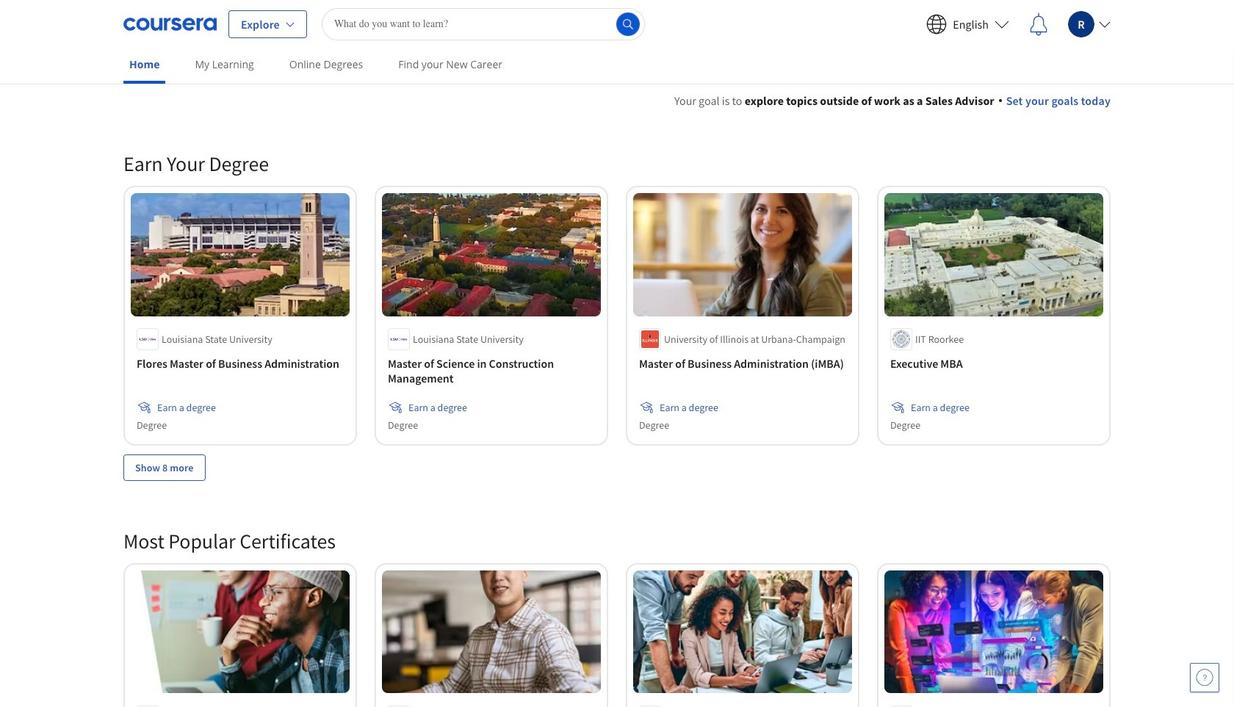 Task type: locate. For each thing, give the bounding box(es) containing it.
coursera image
[[123, 12, 217, 36]]

main content
[[0, 74, 1234, 708]]

What do you want to learn? text field
[[322, 8, 645, 40]]

None search field
[[322, 8, 645, 40]]

earn your degree collection element
[[115, 127, 1120, 505]]

most popular certificates collection element
[[115, 505, 1120, 708]]



Task type: vqa. For each thing, say whether or not it's contained in the screenshot.
search box on the top
yes



Task type: describe. For each thing, give the bounding box(es) containing it.
help center image
[[1196, 669, 1214, 687]]



